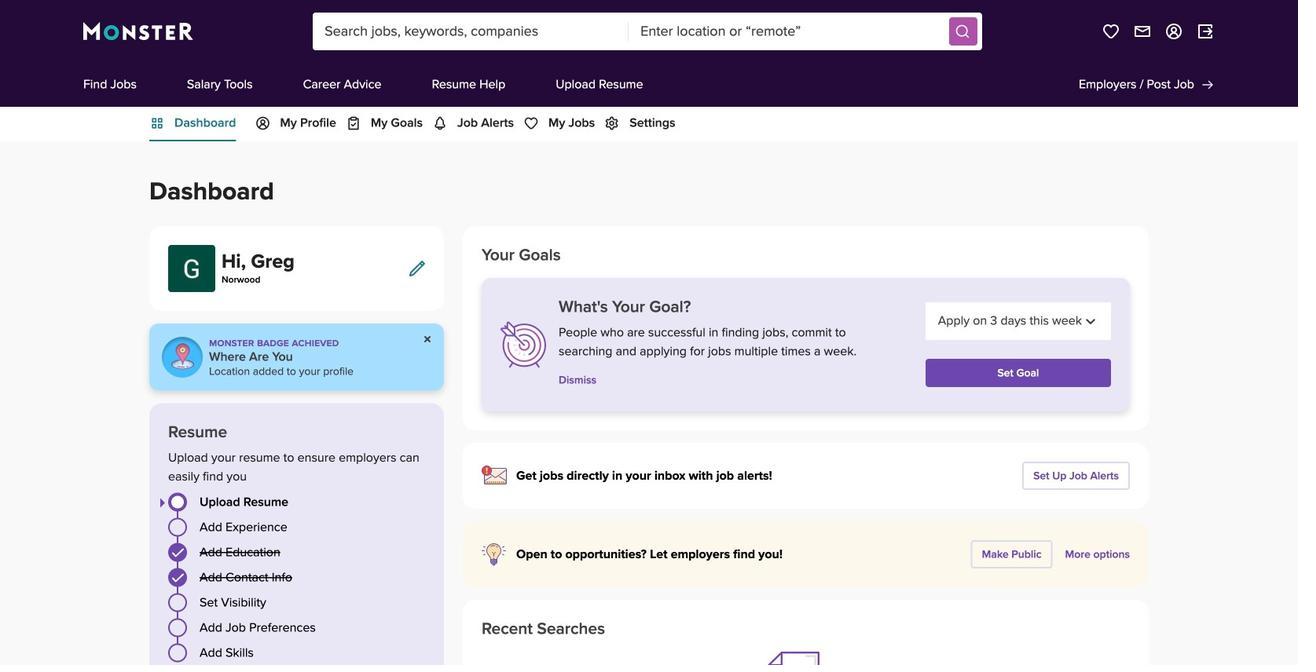 Task type: vqa. For each thing, say whether or not it's contained in the screenshot.
Close icon
yes



Task type: locate. For each thing, give the bounding box(es) containing it.
edit profile image
[[410, 261, 425, 277]]

None text field
[[938, 312, 942, 331]]

menu bar
[[131, 107, 1168, 142]]

profile photo image
[[168, 245, 215, 292]]

close image
[[425, 336, 432, 344]]

search image
[[955, 24, 971, 39]]

progress bar
[[168, 493, 425, 663]]



Task type: describe. For each thing, give the bounding box(es) containing it.
log out image
[[1197, 22, 1215, 41]]

Enter location or "remote" search field
[[629, 13, 945, 50]]

my jobs image
[[1102, 22, 1121, 41]]

message center image
[[1134, 22, 1153, 41]]

profile image
[[1165, 22, 1184, 41]]

Search jobs, keywords, companies search field
[[313, 13, 629, 50]]

monster image
[[83, 22, 194, 41]]



